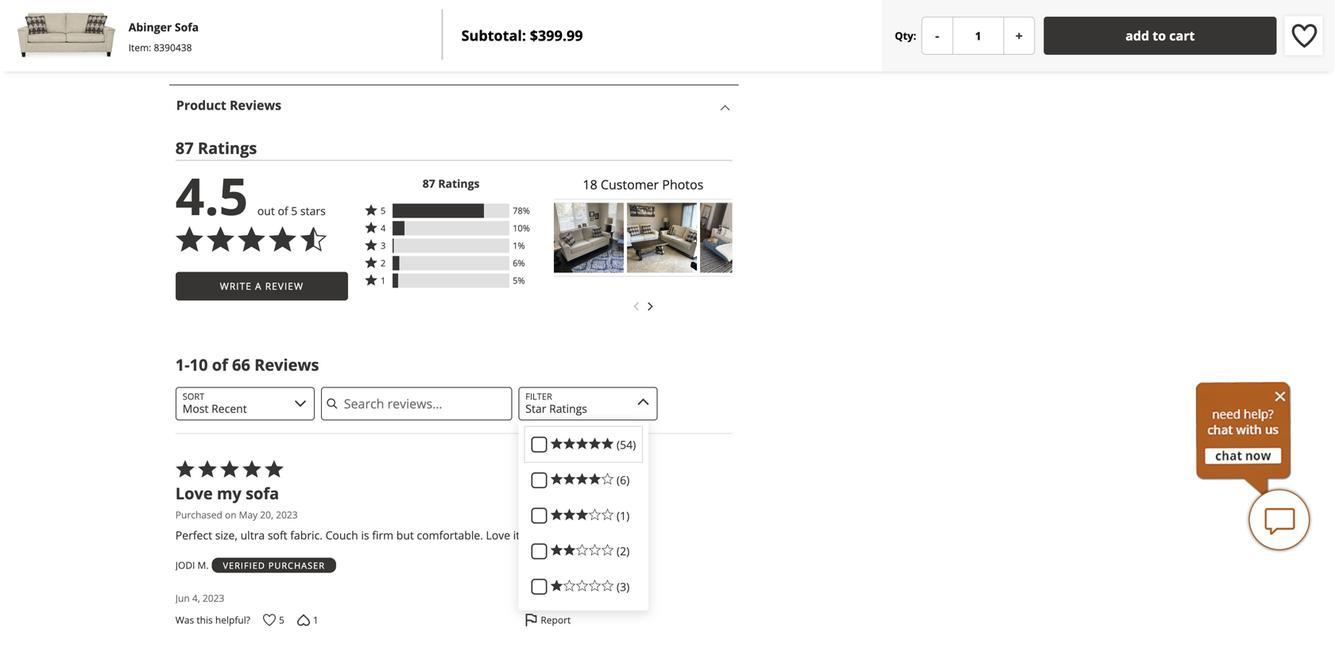 Task type: vqa. For each thing, say whether or not it's contained in the screenshot.
out
yes



Task type: describe. For each thing, give the bounding box(es) containing it.
star
[[526, 401, 546, 417]]

checkbox  off image for (2)
[[531, 544, 547, 560]]

perfect size, ultra soft fabric. couch is firm but comfortable. love it
[[176, 528, 520, 543]]

checkbox  off image for (6)
[[531, 473, 547, 489]]

subtotal:
[[462, 26, 526, 45]]

love inside love my sofa purchased on may 20, 2023
[[176, 483, 213, 505]]

perfect
[[176, 528, 212, 543]]

5 stars (54) option
[[525, 427, 642, 463]]

66
[[232, 354, 250, 376]]

1 horizontal spatial love
[[486, 528, 510, 543]]

1 vertical spatial 87 ratings heading
[[365, 176, 538, 191]]

helpful off image
[[263, 614, 276, 627]]

(6)
[[614, 473, 630, 488]]

but
[[396, 528, 414, 543]]

87 ratings for 87 ratings heading to the bottom
[[423, 176, 480, 191]]

1 vertical spatial reviews
[[254, 354, 319, 376]]

stars
[[300, 203, 326, 219]]

ratings inside filter star ratings
[[549, 401, 587, 417]]

pagination navigation
[[554, 277, 732, 333]]

1 vertical spatial star  empty image
[[563, 580, 576, 593]]

4.5
[[176, 161, 248, 231]]

soft
[[268, 528, 287, 543]]

0 vertical spatial 87 ratings heading
[[176, 137, 732, 159]]

add to cart
[[1126, 27, 1195, 44]]

write a review button
[[176, 272, 348, 301]]

star  empty image down (2)
[[601, 580, 614, 593]]

ratings for 87 ratings heading to the bottom
[[438, 176, 480, 191]]

was
[[176, 614, 194, 627]]

1-10 of 66 reviews heading
[[176, 354, 319, 376]]

submitted by fara a image
[[701, 203, 770, 273]]

qty:
[[895, 29, 917, 43]]

product reviews
[[176, 97, 281, 114]]

ultra
[[241, 528, 265, 543]]

reviews inside dropdown button
[[230, 97, 281, 114]]

4,
[[192, 592, 200, 605]]

(1)
[[614, 509, 630, 524]]

10%
[[513, 222, 530, 234]]

18
[[583, 176, 598, 193]]

jodi
[[176, 559, 195, 572]]

may
[[239, 509, 258, 522]]

purchaser
[[268, 560, 325, 572]]

report
[[541, 614, 571, 627]]

5 inside "button"
[[279, 614, 284, 627]]

1-10 of 66 reviews
[[176, 354, 319, 376]]

5 button
[[263, 611, 284, 630]]

height:
[[198, 21, 238, 36]]

ratings for topmost 87 ratings heading
[[198, 137, 257, 159]]

2023 inside love my sofa purchased on may 20, 2023
[[276, 509, 298, 522]]

star  full image inside 2 stars (2) option
[[550, 544, 563, 557]]

add
[[1126, 27, 1150, 44]]

list box containing (54)
[[519, 421, 649, 611]]

checkbox  off image for (54)
[[531, 437, 547, 453]]

review
[[265, 280, 304, 293]]

item:
[[129, 41, 151, 54]]

filter star ratings
[[526, 391, 587, 417]]

dialogue message for liveperson image
[[1196, 382, 1292, 497]]

out of 5 stars
[[257, 203, 326, 219]]

product reviews button
[[169, 85, 739, 125]]

submitted by dennis o image
[[554, 203, 624, 273]]

checkbox  off image for (1)
[[531, 509, 547, 524]]

sofa
[[175, 19, 199, 35]]

$399.99
[[530, 26, 583, 45]]

1 button
[[297, 611, 319, 630]]

sort
[[183, 391, 204, 403]]

star  empty image left (2)
[[588, 544, 601, 557]]

customer
[[601, 176, 659, 193]]

cart
[[1170, 27, 1195, 44]]

verified
[[223, 560, 265, 572]]

out
[[257, 203, 275, 219]]

1 horizontal spatial of
[[278, 203, 288, 219]]

is
[[361, 528, 369, 543]]

4
[[381, 222, 386, 234]]

size,
[[215, 528, 238, 543]]

star  empty image down (6)
[[601, 509, 614, 521]]

87 ratings for topmost 87 ratings heading
[[176, 137, 257, 159]]

flag off image
[[525, 614, 538, 627]]

(3)
[[614, 580, 630, 595]]

(2)
[[614, 544, 630, 559]]

3 stars (1) option
[[525, 498, 642, 534]]

product
[[176, 97, 226, 114]]

18 customer photos
[[583, 176, 704, 193]]

18 customer photos heading
[[554, 176, 732, 193]]

jun
[[176, 592, 190, 605]]

star  full image inside 2 stars (2) option
[[563, 544, 576, 557]]

go to next visual content image
[[646, 302, 655, 312]]



Task type: locate. For each thing, give the bounding box(es) containing it.
1 horizontal spatial 87
[[423, 176, 435, 191]]

0 vertical spatial 87
[[176, 137, 194, 159]]

1 checkbox  off image from the top
[[531, 509, 547, 524]]

ratings
[[198, 137, 257, 159], [438, 176, 480, 191], [549, 401, 587, 417]]

78%
[[513, 205, 530, 217]]

2 checkbox  off image from the top
[[531, 580, 547, 596]]

0 vertical spatial star  empty image
[[576, 544, 588, 557]]

None text field
[[953, 17, 1004, 55]]

0 horizontal spatial 1
[[313, 614, 319, 627]]

1
[[381, 275, 386, 287], [313, 614, 319, 627]]

2
[[381, 257, 386, 269]]

0 horizontal spatial of
[[212, 354, 228, 376]]

1 vertical spatial ratings
[[438, 176, 480, 191]]

go to previous visual content image
[[631, 302, 641, 312]]

1 horizontal spatial 87 ratings
[[423, 176, 480, 191]]

3 checkbox  off image from the top
[[531, 544, 547, 560]]

1 horizontal spatial 1
[[381, 275, 386, 287]]

checkbox  off image for (3)
[[531, 580, 547, 596]]

love my sofa purchased on may 20, 2023
[[176, 483, 298, 522]]

verified purchaser
[[223, 560, 325, 572]]

write
[[220, 280, 252, 293]]

love up purchased
[[176, 483, 213, 505]]

(54)
[[614, 437, 636, 453]]

2023 right 4,
[[203, 592, 224, 605]]

1 checkbox  off image from the top
[[531, 437, 547, 453]]

star  full image
[[365, 204, 378, 217], [365, 239, 378, 252], [365, 256, 378, 269], [365, 274, 378, 286], [242, 460, 261, 479], [265, 460, 284, 479], [550, 473, 563, 486], [563, 473, 576, 486], [576, 473, 588, 486], [588, 473, 601, 486], [550, 509, 563, 521], [576, 509, 588, 521], [550, 544, 563, 557], [550, 580, 563, 593]]

sofa
[[246, 483, 279, 505]]

10
[[190, 354, 208, 376]]

2 checkbox  off image from the top
[[531, 473, 547, 489]]

1%
[[513, 240, 525, 252]]

m.
[[198, 559, 209, 572]]

star  empty image left (1)
[[588, 509, 601, 521]]

1 vertical spatial of
[[212, 354, 228, 376]]

87 ratings heading
[[176, 137, 732, 159], [365, 176, 538, 191]]

1 horizontal spatial 5
[[291, 203, 298, 219]]

caret down image
[[294, 398, 307, 411]]

fabric.
[[290, 528, 323, 543]]

None button
[[922, 17, 954, 55], [1004, 17, 1035, 55], [922, 17, 954, 55], [1004, 17, 1035, 55]]

checkbox  off image
[[531, 437, 547, 453], [531, 473, 547, 489], [531, 544, 547, 560]]

2 vertical spatial checkbox  off image
[[531, 544, 547, 560]]

of right 'out'
[[278, 203, 288, 219]]

0 vertical spatial checkbox  off image
[[531, 437, 547, 453]]

filter
[[526, 391, 552, 403]]

star  empty image left (3)
[[588, 580, 601, 593]]

of left 66
[[212, 354, 228, 376]]

comfortable.
[[417, 528, 483, 543]]

1 horizontal spatial ratings
[[438, 176, 480, 191]]

star  empty image
[[601, 473, 614, 486], [588, 509, 601, 521], [601, 509, 614, 521], [588, 544, 601, 557], [601, 544, 614, 557], [576, 580, 588, 593], [588, 580, 601, 593], [601, 580, 614, 593]]

1 down 2 at top
[[381, 275, 386, 287]]

1 vertical spatial checkbox  off image
[[531, 580, 547, 596]]

2023
[[276, 509, 298, 522], [203, 592, 224, 605]]

1 star (3) option
[[525, 570, 642, 605]]

checkbox  off image inside 1 star (3) option
[[531, 580, 547, 596]]

2 vertical spatial ratings
[[549, 401, 587, 417]]

0 vertical spatial of
[[278, 203, 288, 219]]

it
[[513, 528, 520, 543]]

star  empty image down 3 stars (1) option
[[576, 544, 588, 557]]

87 ratings down product reviews
[[176, 137, 257, 159]]

a
[[255, 280, 262, 293]]

0 vertical spatial 1
[[381, 275, 386, 287]]

ratings right star on the left bottom of page
[[549, 401, 587, 417]]

abinger
[[129, 19, 172, 35]]

checkbox  off image up 2 stars (2) option
[[531, 509, 547, 524]]

love left it
[[486, 528, 510, 543]]

87 ratings down product reviews dropdown button
[[423, 176, 480, 191]]

5 up 4
[[381, 205, 386, 217]]

subtotal: $399.99
[[462, 26, 583, 45]]

photos
[[662, 176, 704, 193]]

report button
[[525, 611, 571, 630]]

2 horizontal spatial ratings
[[549, 401, 587, 417]]

87 ratings heading down product reviews dropdown button
[[176, 137, 732, 159]]

most
[[183, 401, 209, 417]]

reviews up caret down icon
[[254, 354, 319, 376]]

add to cart button
[[1044, 17, 1277, 55]]

chat bubble mobile view image
[[1248, 489, 1312, 552]]

checkbox  off image
[[531, 509, 547, 524], [531, 580, 547, 596]]

0 horizontal spatial love
[[176, 483, 213, 505]]

0 horizontal spatial 87
[[176, 137, 194, 159]]

of
[[278, 203, 288, 219], [212, 354, 228, 376]]

3
[[381, 240, 386, 252]]

unhelpful off image
[[297, 614, 310, 627]]

1 horizontal spatial 2023
[[276, 509, 298, 522]]

checkbox  off image up flag off image
[[531, 580, 547, 596]]

ratings down product reviews
[[198, 137, 257, 159]]

1 vertical spatial 1
[[313, 614, 319, 627]]

1-
[[176, 354, 190, 376]]

1 vertical spatial love
[[486, 528, 510, 543]]

1 vertical spatial 2023
[[203, 592, 224, 605]]

0 vertical spatial reviews
[[230, 97, 281, 114]]

87
[[176, 137, 194, 159], [423, 176, 435, 191]]

1 vertical spatial 87 ratings
[[423, 176, 480, 191]]

reviews right product
[[230, 97, 281, 114]]

87 ratings heading up the 78%
[[365, 176, 538, 191]]

5 left stars
[[291, 203, 298, 219]]

ratings down product reviews dropdown button
[[438, 176, 480, 191]]

star  empty image
[[576, 544, 588, 557], [563, 580, 576, 593]]

my
[[217, 483, 242, 505]]

this
[[197, 614, 213, 627]]

jodi m.
[[176, 559, 209, 572]]

0 horizontal spatial ratings
[[198, 137, 257, 159]]

on
[[225, 509, 237, 522]]

star  full image
[[365, 221, 378, 234], [550, 438, 563, 450], [563, 438, 576, 450], [576, 438, 588, 450], [588, 438, 601, 450], [601, 438, 614, 450], [176, 460, 195, 479], [198, 460, 217, 479], [220, 460, 239, 479], [563, 509, 576, 521], [563, 544, 576, 557]]

5 right helpful off image
[[279, 614, 284, 627]]

checkbox  off image down star on the left bottom of page
[[531, 437, 547, 453]]

0 horizontal spatial 87 ratings
[[176, 137, 257, 159]]

sort most recent
[[183, 391, 247, 417]]

caret down image
[[637, 396, 650, 409]]

jun 4, 2023
[[176, 592, 224, 605]]

20,
[[260, 509, 274, 522]]

checkbox  off image inside 4 stars (6) option
[[531, 473, 547, 489]]

1 vertical spatial 87
[[423, 176, 435, 191]]

abinger sofa item: 8390438
[[129, 19, 199, 54]]

to
[[1153, 27, 1166, 44]]

8390438
[[154, 41, 192, 54]]

firm
[[372, 528, 394, 543]]

checkbox  off image up 3 stars (1) option
[[531, 473, 547, 489]]

0 vertical spatial 87 ratings
[[176, 137, 257, 159]]

1 inside button
[[313, 614, 319, 627]]

0 vertical spatial 2023
[[276, 509, 298, 522]]

0 vertical spatial ratings
[[198, 137, 257, 159]]

love
[[176, 483, 213, 505], [486, 528, 510, 543]]

6%
[[513, 257, 525, 269]]

abinger sofa, natural, large image
[[16, 11, 117, 60]]

checkbox  off image inside 3 stars (1) option
[[531, 509, 547, 524]]

0 horizontal spatial 5
[[279, 614, 284, 627]]

purchased
[[176, 509, 222, 522]]

checkbox  off image up 1 star (3) option
[[531, 544, 547, 560]]

write a review
[[220, 280, 304, 293]]

star  full image inside 3 stars (1) option
[[563, 509, 576, 521]]

2 horizontal spatial 5
[[381, 205, 386, 217]]

search image
[[326, 398, 338, 411]]

87 ratings
[[176, 137, 257, 159], [423, 176, 480, 191]]

star  empty image up "report" at the bottom
[[563, 580, 576, 593]]

0 horizontal spatial 2023
[[203, 592, 224, 605]]

helpful?
[[215, 614, 250, 627]]

star  empty image down (54) at the left of the page
[[601, 473, 614, 486]]

submitted by maria c image
[[627, 203, 697, 273]]

1 vertical spatial checkbox  off image
[[531, 473, 547, 489]]

star  empty image down (1)
[[601, 544, 614, 557]]

couch
[[326, 528, 358, 543]]

star  empty image down 2 stars (2) option
[[576, 580, 588, 593]]

2 stars (2) option
[[525, 534, 642, 570]]

4 stars (6) option
[[525, 463, 642, 498]]

1 right unhelpful off icon
[[313, 614, 319, 627]]

0 vertical spatial love
[[176, 483, 213, 505]]

Search reviews… text field
[[321, 388, 512, 421]]

2023 right 20,
[[276, 509, 298, 522]]

recent
[[212, 401, 247, 417]]

5%
[[513, 275, 525, 287]]

reviews
[[230, 97, 281, 114], [254, 354, 319, 376]]

was this helpful?
[[176, 614, 250, 627]]

0 vertical spatial checkbox  off image
[[531, 509, 547, 524]]

5
[[291, 203, 298, 219], [381, 205, 386, 217], [279, 614, 284, 627]]

list box
[[519, 421, 649, 611]]



